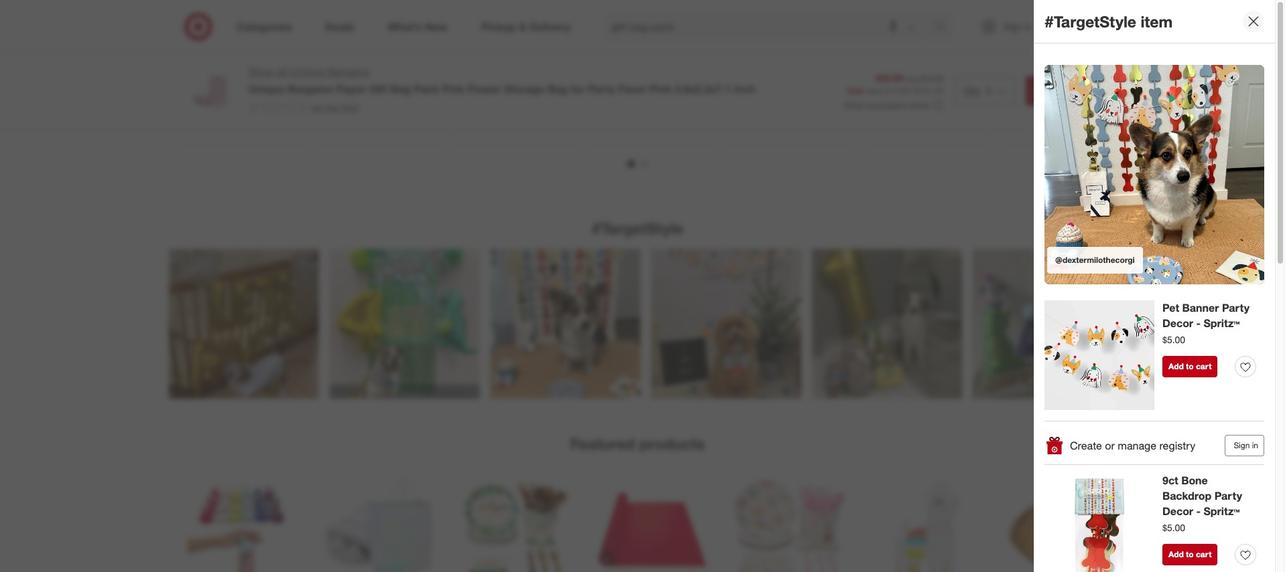 Task type: describe. For each thing, give the bounding box(es) containing it.
40
[[914, 86, 922, 96]]

for inside $20.89 - $33.19 sale unique bargains paper gift bag pack orange storage bag for party favor 50 pcs
[[652, 125, 663, 136]]

spritz™ inside '$4.50 tie dye striped gift wrapping paper - spritz™'
[[947, 103, 977, 114]]

)
[[942, 86, 944, 96]]

unique bargains paper gift bag pack pink leaf storage bag for party favor 50 pcs image
[[1007, 0, 1117, 71]]

sparkle and bash 144 piece wild one party supplies for first birthday decorations, jungle safari theme with plates, napkins, cups, cutlery (serves 24) image
[[461, 476, 571, 573]]

bargains for $20.89 - $33.19 sale unique bargains paper gift bag pack orange storage bag for party favor 50 pcs
[[630, 101, 667, 113]]

featured
[[570, 435, 635, 454]]

$21.99
[[461, 79, 489, 91]]

$5.75 12ct favor tote bag - spritz™
[[187, 79, 277, 114]]

party inside shop all unique bargains unique bargains paper gift bag pack pink flower storage bag for party favor pink 3.8x2.2x7.1 inch
[[588, 82, 615, 96]]

(
[[911, 86, 914, 96]]

paper for $20.89 - $31.49 sale unique bargains paper gift bag pack pink leaf storage bag for party favor 50 pcs
[[1080, 101, 1104, 113]]

in
[[1252, 441, 1258, 451]]

all
[[277, 65, 287, 78]]

sign
[[1234, 441, 1250, 451]]

orange
[[658, 113, 689, 124]]

the
[[325, 102, 338, 113]]

bargains for $20.89 - $31.49 sale unique bargains paper gift bag pack watermelon storage bag for party favor 50 pcs
[[357, 101, 394, 113]]

striped
[[905, 91, 935, 103]]

- inside pet banner party decor - spritz™
[[1196, 317, 1201, 330]]

sign in
[[1234, 441, 1258, 451]]

What can we help you find? suggestions appear below search field
[[603, 12, 937, 42]]

favor inside shop all unique bargains unique bargains paper gift bag pack pink flower storage bag for party favor pink 3.8x2.2x7.1 inch
[[618, 82, 646, 96]]

decor inside pet banner party decor - spritz™
[[1163, 317, 1193, 330]]

$1.50
[[734, 79, 757, 91]]

search button
[[928, 12, 960, 44]]

unique bargains paper gift bag pack watermelon storage bag for party favor 50 pcs image
[[324, 0, 434, 71]]

0 vertical spatial add
[[1035, 84, 1055, 98]]

$20.89 for watermelon
[[324, 79, 352, 91]]

$
[[885, 86, 889, 96]]

9ct bone backdrop party decor - spritz™
[[1163, 474, 1242, 518]]

spritz™ inside pet banner party decor - spritz™
[[1204, 317, 1240, 330]]

$4.50
[[871, 79, 894, 91]]

- inside '$4.50 tie dye striped gift wrapping paper - spritz™'
[[941, 103, 945, 114]]

shop all unique bargains unique bargains paper gift bag pack pink flower storage bag for party favor pink 3.8x2.2x7.1 inch
[[249, 65, 755, 96]]

3.8x2.2x7.1
[[675, 82, 731, 96]]

sparkle and bash llama pinata for fiesta party supplies, small llama party decorations for kids, boys, girls birthday (white, 8.5x15x4.5 in) image
[[871, 476, 981, 573]]

- inside $20.89 - $31.49 sale unique bargains paper gift bag pack watermelon storage bag for party favor 50 pcs
[[355, 79, 358, 91]]

pink for sale
[[1068, 113, 1086, 124]]

9ct bone backdrop party decor - spritz™ image
[[1045, 474, 1155, 573]]

12ct
[[187, 91, 206, 103]]

pack for $20.89 - $33.19 sale unique bargains paper gift bag pack orange storage bag for party favor 50 pcs
[[635, 113, 655, 124]]

gift for $21.99 - $36.99 sale unique bargains paper gift bag pack blue flower storage bag for party favor 50 pcs
[[461, 113, 476, 124]]

juvale 144 piece disposable dinnerware set with plates, napkins, cups, cutlery for donut theme party decorations (serves 24) image
[[734, 476, 844, 573]]

blue
[[521, 113, 540, 124]]

user image by @slwhit88 image
[[169, 249, 319, 400]]

unique for $20.89 - $33.19 sale unique bargains paper gift bag pack orange storage bag for party favor 50 pcs
[[597, 101, 627, 113]]

$20.89 reg $34.89 sale save $ 14.00 ( 40 % off )
[[848, 72, 944, 96]]

gift inside $1.50 glitter dots birthday x- small gift bag - spritz™
[[760, 103, 775, 114]]

sign in button
[[1225, 436, 1264, 457]]

pcs inside $20.89 - $31.49 sale unique bargains paper gift bag pack watermelon storage bag for party favor 50 pcs
[[401, 136, 417, 148]]

bone
[[1181, 474, 1208, 488]]

- inside $21.99 - $36.99 sale unique bargains paper gift bag pack blue flower storage bag for party favor 50 pcs
[[491, 79, 495, 91]]

featured products
[[570, 435, 705, 454]]

glitter
[[734, 91, 760, 103]]

user image by @lotsofchen image
[[973, 249, 1123, 400]]

bag inside $5.75 12ct favor tote bag - spritz™
[[254, 91, 271, 103]]

$20.89 - $31.49 sale unique bargains paper gift bag pack pink leaf storage bag for party favor 50 pcs
[[1007, 79, 1107, 148]]

unique for $20.89 - $31.49 sale unique bargains paper gift bag pack pink leaf storage bag for party favor 50 pcs
[[1007, 101, 1037, 113]]

favor inside $20.89 - $33.19 sale unique bargains paper gift bag pack orange storage bag for party favor 50 pcs
[[597, 136, 620, 148]]

sparkle and bash 24 pack holographic silver gift bags with handles, 8x4x10 inch for wedding, birthday, retail, small business, shopping image
[[324, 476, 434, 573]]

birthday
[[784, 91, 820, 103]]

for for $21.99 - $36.99 sale unique bargains paper gift bag pack blue flower storage bag for party favor 50 pcs
[[546, 125, 557, 136]]

be the first!
[[312, 102, 359, 113]]

#targetstyle item
[[1045, 12, 1173, 31]]

unique for $20.89 - $31.49 sale unique bargains paper gift bag pack watermelon storage bag for party favor 50 pcs
[[324, 101, 354, 113]]

sale for watermelon
[[324, 91, 340, 101]]

9ct bone backdrop party decor - spritz™ link
[[1163, 474, 1256, 520]]

flower for blue
[[461, 125, 489, 136]]

$36.99
[[498, 79, 526, 91]]

user image by @booko_thebullypup image
[[329, 249, 479, 400]]

banner
[[1182, 302, 1219, 315]]

cart for pet
[[1196, 362, 1212, 372]]

tote
[[234, 91, 251, 103]]

1 horizontal spatial pink
[[649, 82, 672, 96]]

$5.00 for 9ct bone backdrop party decor - spritz™
[[1163, 522, 1185, 534]]

bargains for $20.89 - $31.49 sale unique bargains paper gift bag pack pink leaf storage bag for party favor 50 pcs
[[1040, 101, 1077, 113]]

dots
[[762, 91, 782, 103]]

item
[[1141, 12, 1173, 31]]

12ct favor tote bag - spritz™ image
[[187, 0, 297, 71]]

favor inside $5.75 12ct favor tote bag - spritz™
[[208, 91, 231, 103]]

user image by @myaussiescarlet image
[[812, 249, 962, 400]]

glitter dots birthday x-small gift bag - spritz™ image
[[734, 0, 844, 71]]

create or manage registry
[[1070, 439, 1195, 453]]

flower for pink
[[467, 82, 501, 96]]

party inside $20.89 - $31.49 sale unique bargains paper gift bag pack watermelon storage bag for party favor 50 pcs
[[338, 136, 360, 148]]

or
[[1105, 439, 1115, 453]]

$34.89
[[920, 73, 944, 83]]

dye
[[886, 91, 902, 103]]

spritz™ inside 9ct bone backdrop party decor - spritz™
[[1204, 505, 1240, 518]]

gift inside '$4.50 tie dye striped gift wrapping paper - spritz™'
[[938, 91, 953, 103]]

pack for $20.89 - $31.49 sale unique bargains paper gift bag pack watermelon storage bag for party favor 50 pcs
[[361, 113, 382, 124]]

$20.89 - $31.49 sale unique bargains paper gift bag pack watermelon storage bag for party favor 50 pcs
[[324, 79, 429, 148]]

storage for shop all unique bargains unique bargains paper gift bag pack pink flower storage bag for party favor pink 3.8x2.2x7.1 inch
[[504, 82, 544, 96]]

create
[[1070, 439, 1102, 453]]

blue panda small football pinata for sports birthday party decorations, 16.5 x 2.9 x 10.6 in image
[[1007, 476, 1117, 573]]

#targetstyle item dialog
[[1034, 0, 1285, 573]]

when purchased online
[[844, 100, 929, 110]]

$20.89 for orange
[[597, 79, 625, 91]]

paper for $20.89 - $33.19 sale unique bargains paper gift bag pack orange storage bag for party favor 50 pcs
[[669, 101, 694, 113]]

sale for blue
[[461, 91, 476, 101]]

gift for $20.89 - $31.49 sale unique bargains paper gift bag pack pink leaf storage bag for party favor 50 pcs
[[1007, 113, 1023, 124]]

5 link
[[1064, 12, 1093, 42]]

backdrop
[[1163, 490, 1212, 503]]

favor inside $21.99 - $36.99 sale unique bargains paper gift bag pack blue flower storage bag for party favor 50 pcs
[[485, 136, 508, 148]]

registry
[[1159, 439, 1195, 453]]

sale for off
[[848, 86, 864, 96]]

paper for $20.89 - $31.49 sale unique bargains paper gift bag pack watermelon storage bag for party favor 50 pcs
[[396, 101, 421, 113]]

user image by @dextermilothecorgi image inside #targetstyle item dialog
[[1045, 65, 1264, 285]]

shop
[[249, 65, 274, 78]]

search
[[928, 21, 960, 35]]

storage inside $20.89 - $31.49 sale unique bargains paper gift bag pack watermelon storage bag for party favor 50 pcs
[[377, 125, 410, 136]]

party inside $20.89 - $31.49 sale unique bargains paper gift bag pack pink leaf storage bag for party favor 50 pcs
[[1076, 125, 1098, 136]]

add to cart for 9ct
[[1169, 550, 1212, 560]]



Task type: locate. For each thing, give the bounding box(es) containing it.
add to cart button down "backdrop"
[[1163, 545, 1218, 566]]

$31.49
[[361, 79, 389, 91], [1045, 79, 1073, 91]]

user image by @chaichu.themaltipoo image
[[651, 249, 801, 400]]

$5.00
[[1163, 334, 1185, 346], [1163, 522, 1185, 534]]

paper right the first!
[[396, 101, 421, 113]]

unique inside $20.89 - $33.19 sale unique bargains paper gift bag pack orange storage bag for party favor 50 pcs
[[597, 101, 627, 113]]

1 horizontal spatial user image by @dextermilothecorgi image
[[1045, 65, 1264, 285]]

$20.89 left "$33.19"
[[597, 79, 625, 91]]

$20.89 up be the first!
[[324, 79, 352, 91]]

off
[[932, 86, 942, 96]]

bag
[[391, 82, 411, 96], [547, 82, 568, 96], [254, 91, 271, 103], [778, 103, 795, 114], [342, 113, 359, 124], [478, 113, 495, 124], [615, 113, 632, 124], [1025, 113, 1042, 124], [412, 125, 429, 136], [526, 125, 543, 136], [633, 125, 649, 136], [1043, 125, 1060, 136]]

- up the first!
[[355, 79, 358, 91]]

0 horizontal spatial pink
[[442, 82, 464, 96]]

$33.19
[[634, 79, 663, 91]]

- down unique bargains paper gift bag pack pink leaf storage bag for party favor 50 pcs image
[[1038, 79, 1042, 91]]

paper down striped
[[913, 103, 938, 114]]

2 horizontal spatial pink
[[1068, 113, 1086, 124]]

gift inside $21.99 - $36.99 sale unique bargains paper gift bag pack blue flower storage bag for party favor 50 pcs
[[461, 113, 476, 124]]

pink left leaf in the top right of the page
[[1068, 113, 1086, 124]]

1 vertical spatial $5.00
[[1163, 522, 1185, 534]]

bargains inside $21.99 - $36.99 sale unique bargains paper gift bag pack blue flower storage bag for party favor 50 pcs
[[493, 101, 530, 113]]

decor inside 9ct bone backdrop party decor - spritz™
[[1163, 505, 1193, 518]]

unique inside $20.89 - $31.49 sale unique bargains paper gift bag pack pink leaf storage bag for party favor 50 pcs
[[1007, 101, 1037, 113]]

manage
[[1118, 439, 1157, 453]]

add down "backdrop"
[[1169, 550, 1184, 560]]

2 50 from the left
[[511, 136, 521, 148]]

paper up the first!
[[336, 82, 366, 96]]

pink up orange
[[649, 82, 672, 96]]

pet
[[1163, 302, 1179, 315]]

bargains for shop all unique bargains unique bargains paper gift bag pack pink flower storage bag for party favor pink 3.8x2.2x7.1 inch
[[288, 82, 333, 96]]

1 pcs from the left
[[401, 136, 417, 148]]

$31.49 for pink
[[1045, 79, 1073, 91]]

1 vertical spatial add to cart button
[[1163, 357, 1218, 378]]

for inside $21.99 - $36.99 sale unique bargains paper gift bag pack blue flower storage bag for party favor 50 pcs
[[546, 125, 557, 136]]

add down unique bargains paper gift bag pack pink leaf storage bag for party favor 50 pcs image
[[1035, 84, 1055, 98]]

1 horizontal spatial #targetstyle
[[1045, 12, 1136, 31]]

image of unique bargains paper gift bag pack pink flower storage bag for party favor pink 3.8x2.2x7.1 inch image
[[184, 64, 238, 118]]

sale inside $20.89 reg $34.89 sale save $ 14.00 ( 40 % off )
[[848, 86, 864, 96]]

inch
[[734, 82, 755, 96]]

party down orange
[[666, 125, 688, 136]]

$20.89 up "$"
[[876, 72, 904, 83]]

leaf
[[1089, 113, 1107, 124]]

for for shop all unique bargains unique bargains paper gift bag pack pink flower storage bag for party favor pink 3.8x2.2x7.1 inch
[[571, 82, 585, 96]]

unique bargains paper gift bag pack blue flower storage bag for party favor 50 pcs image
[[461, 0, 571, 71]]

storage inside $21.99 - $36.99 sale unique bargains paper gift bag pack blue flower storage bag for party favor 50 pcs
[[491, 125, 524, 136]]

1 vertical spatial #targetstyle
[[592, 219, 683, 238]]

pack inside $21.99 - $36.99 sale unique bargains paper gift bag pack blue flower storage bag for party favor 50 pcs
[[498, 113, 519, 124]]

paper up blue
[[533, 101, 558, 113]]

- inside $20.89 - $31.49 sale unique bargains paper gift bag pack pink leaf storage bag for party favor 50 pcs
[[1038, 79, 1042, 91]]

2 $5.00 from the top
[[1163, 522, 1185, 534]]

50 inside $20.89 - $31.49 sale unique bargains paper gift bag pack watermelon storage bag for party favor 50 pcs
[[388, 136, 398, 148]]

pink left $36.99
[[442, 82, 464, 96]]

cart up leaf in the top right of the page
[[1071, 84, 1092, 98]]

be the first! link
[[249, 101, 359, 114]]

add to cart up leaf in the top right of the page
[[1035, 84, 1092, 98]]

to down "backdrop"
[[1186, 550, 1194, 560]]

unique for $21.99 - $36.99 sale unique bargains paper gift bag pack blue flower storage bag for party favor 50 pcs
[[461, 101, 491, 113]]

party down watermelon
[[338, 136, 360, 148]]

party inside pet banner party decor - spritz™
[[1222, 302, 1250, 315]]

flower
[[467, 82, 501, 96], [461, 125, 489, 136]]

watermelon
[[324, 125, 374, 136]]

add to cart button down pet banner party decor - spritz™
[[1163, 357, 1218, 378]]

$20.89 inside $20.89 reg $34.89 sale save $ 14.00 ( 40 % off )
[[876, 72, 904, 83]]

$4.50 tie dye striped gift wrapping paper - spritz™
[[871, 79, 977, 114]]

@dextermilothecorgi
[[1055, 255, 1135, 265]]

$1.50 glitter dots birthday x- small gift bag - spritz™
[[734, 79, 833, 114]]

$21.99 - $36.99 sale unique bargains paper gift bag pack blue flower storage bag for party favor 50 pcs
[[461, 79, 558, 148]]

paper inside $20.89 - $31.49 sale unique bargains paper gift bag pack pink leaf storage bag for party favor 50 pcs
[[1080, 101, 1104, 113]]

pack left the $21.99 at the left of the page
[[414, 82, 439, 96]]

$31.49 inside $20.89 - $31.49 sale unique bargains paper gift bag pack pink leaf storage bag for party favor 50 pcs
[[1045, 79, 1073, 91]]

pack inside shop all unique bargains unique bargains paper gift bag pack pink flower storage bag for party favor pink 3.8x2.2x7.1 inch
[[414, 82, 439, 96]]

tie
[[871, 91, 883, 103]]

$31.49 for watermelon
[[361, 79, 389, 91]]

unique for shop all unique bargains unique bargains paper gift bag pack pink flower storage bag for party favor pink 3.8x2.2x7.1 inch
[[249, 82, 285, 96]]

pet banner party decor - spritz™ link
[[1163, 301, 1256, 331]]

spritz™ inside $1.50 glitter dots birthday x- small gift bag - spritz™
[[803, 103, 833, 114]]

first!
[[341, 102, 359, 113]]

for inside $20.89 - $31.49 sale unique bargains paper gift bag pack watermelon storage bag for party favor 50 pcs
[[324, 136, 335, 148]]

- left $36.99
[[491, 79, 495, 91]]

storage for $21.99 - $36.99 sale unique bargains paper gift bag pack blue flower storage bag for party favor 50 pcs
[[491, 125, 524, 136]]

paper for $4.50 tie dye striped gift wrapping paper - spritz™
[[913, 103, 938, 114]]

#targetstyle
[[1045, 12, 1136, 31], [592, 219, 683, 238]]

2 $31.49 from the left
[[1045, 79, 1073, 91]]

paper inside '$4.50 tie dye striped gift wrapping paper - spritz™'
[[913, 103, 938, 114]]

party
[[588, 82, 615, 96], [666, 125, 688, 136], [1076, 125, 1098, 136], [338, 136, 360, 148], [461, 136, 483, 148], [1222, 302, 1250, 315], [1215, 490, 1242, 503]]

decor down "backdrop"
[[1163, 505, 1193, 518]]

storage
[[504, 82, 544, 96], [377, 125, 410, 136], [491, 125, 524, 136], [597, 125, 630, 136], [1007, 125, 1040, 136]]

unique inside $21.99 - $36.99 sale unique bargains paper gift bag pack blue flower storage bag for party favor 50 pcs
[[461, 101, 491, 113]]

cart down 9ct bone backdrop party decor - spritz™ link
[[1196, 550, 1212, 560]]

$20.89 for pink
[[1007, 79, 1035, 91]]

bargains
[[328, 65, 370, 78], [288, 82, 333, 96], [357, 101, 394, 113], [493, 101, 530, 113], [630, 101, 667, 113], [1040, 101, 1077, 113]]

$31.49 inside $20.89 - $31.49 sale unique bargains paper gift bag pack watermelon storage bag for party favor 50 pcs
[[361, 79, 389, 91]]

pack for $20.89 - $31.49 sale unique bargains paper gift bag pack pink leaf storage bag for party favor 50 pcs
[[1045, 113, 1065, 124]]

for inside $20.89 - $31.49 sale unique bargains paper gift bag pack pink leaf storage bag for party favor 50 pcs
[[1062, 125, 1073, 136]]

pink inside $20.89 - $31.49 sale unique bargains paper gift bag pack pink leaf storage bag for party favor 50 pcs
[[1068, 113, 1086, 124]]

to down pet banner party decor - spritz™
[[1186, 362, 1194, 372]]

2 vertical spatial add
[[1169, 550, 1184, 560]]

bargains inside $20.89 - $31.49 sale unique bargains paper gift bag pack pink leaf storage bag for party favor 50 pcs
[[1040, 101, 1077, 113]]

unique bargains paper gift bag pack orange storage bag for party favor 50 pcs image
[[597, 0, 707, 71]]

storage inside $20.89 - $33.19 sale unique bargains paper gift bag pack orange storage bag for party favor 50 pcs
[[597, 125, 630, 136]]

paper inside shop all unique bargains unique bargains paper gift bag pack pink flower storage bag for party favor pink 3.8x2.2x7.1 inch
[[336, 82, 366, 96]]

favor inside $20.89 - $31.49 sale unique bargains paper gift bag pack pink leaf storage bag for party favor 50 pcs
[[1007, 136, 1030, 148]]

0 vertical spatial to
[[1058, 84, 1068, 98]]

sale inside $21.99 - $36.99 sale unique bargains paper gift bag pack blue flower storage bag for party favor 50 pcs
[[461, 91, 476, 101]]

5
[[1084, 14, 1088, 22]]

party down leaf in the top right of the page
[[1076, 125, 1098, 136]]

0 vertical spatial flower
[[467, 82, 501, 96]]

pack for shop all unique bargains unique bargains paper gift bag pack pink flower storage bag for party favor pink 3.8x2.2x7.1 inch
[[414, 82, 439, 96]]

$20.89 inside $20.89 - $31.49 sale unique bargains paper gift bag pack watermelon storage bag for party favor 50 pcs
[[324, 79, 352, 91]]

gift for $20.89 - $31.49 sale unique bargains paper gift bag pack watermelon storage bag for party favor 50 pcs
[[324, 113, 339, 124]]

products
[[639, 435, 705, 454]]

1 horizontal spatial $31.49
[[1045, 79, 1073, 91]]

storage for $20.89 - $31.49 sale unique bargains paper gift bag pack pink leaf storage bag for party favor 50 pcs
[[1007, 125, 1040, 136]]

50 inside $21.99 - $36.99 sale unique bargains paper gift bag pack blue flower storage bag for party favor 50 pcs
[[511, 136, 521, 148]]

- inside $20.89 - $33.19 sale unique bargains paper gift bag pack orange storage bag for party favor 50 pcs
[[628, 79, 632, 91]]

party down the $21.99 at the left of the page
[[461, 136, 483, 148]]

sale inside $20.89 - $31.49 sale unique bargains paper gift bag pack pink leaf storage bag for party favor 50 pcs
[[1007, 91, 1023, 101]]

- down birthday
[[797, 103, 801, 114]]

add
[[1035, 84, 1055, 98], [1169, 362, 1184, 372], [1169, 550, 1184, 560]]

unique inside $20.89 - $31.49 sale unique bargains paper gift bag pack watermelon storage bag for party favor 50 pcs
[[324, 101, 354, 113]]

paper for $21.99 - $36.99 sale unique bargains paper gift bag pack blue flower storage bag for party favor 50 pcs
[[533, 101, 558, 113]]

%
[[922, 86, 930, 96]]

- left "$33.19"
[[628, 79, 632, 91]]

- inside 9ct bone backdrop party decor - spritz™
[[1196, 505, 1201, 518]]

1 vertical spatial cart
[[1196, 362, 1212, 372]]

paper up orange
[[669, 101, 694, 113]]

14.00
[[889, 86, 909, 96]]

$20.89 inside $20.89 - $31.49 sale unique bargains paper gift bag pack pink leaf storage bag for party favor 50 pcs
[[1007, 79, 1035, 91]]

@dextermilothecorgi link
[[1045, 65, 1264, 285]]

pcs inside $21.99 - $36.99 sale unique bargains paper gift bag pack blue flower storage bag for party favor 50 pcs
[[524, 136, 540, 148]]

paper inside $20.89 - $31.49 sale unique bargains paper gift bag pack watermelon storage bag for party favor 50 pcs
[[396, 101, 421, 113]]

- inside $1.50 glitter dots birthday x- small gift bag - spritz™
[[797, 103, 801, 114]]

- down )
[[941, 103, 945, 114]]

spritz™ inside $5.75 12ct favor tote bag - spritz™
[[187, 103, 217, 114]]

pet banner party decor - spritz™ image
[[1045, 301, 1155, 411]]

for for $20.89 - $31.49 sale unique bargains paper gift bag pack pink leaf storage bag for party favor 50 pcs
[[1062, 125, 1073, 136]]

@dextermilothecorgi button
[[1045, 65, 1264, 285]]

gift inside $20.89 - $31.49 sale unique bargains paper gift bag pack pink leaf storage bag for party favor 50 pcs
[[1007, 113, 1023, 124]]

pink
[[442, 82, 464, 96], [649, 82, 672, 96], [1068, 113, 1086, 124]]

9ct
[[1163, 474, 1178, 488]]

50 inside $20.89 - $31.49 sale unique bargains paper gift bag pack pink leaf storage bag for party favor 50 pcs
[[1033, 136, 1043, 148]]

pack for $21.99 - $36.99 sale unique bargains paper gift bag pack blue flower storage bag for party favor 50 pcs
[[498, 113, 519, 124]]

add for 9ct
[[1169, 550, 1184, 560]]

add to cart button
[[1026, 76, 1101, 106], [1163, 357, 1218, 378], [1163, 545, 1218, 566]]

paper up leaf in the top right of the page
[[1080, 101, 1104, 113]]

pack left orange
[[635, 113, 655, 124]]

sale for pink
[[1007, 91, 1023, 101]]

0 vertical spatial add to cart
[[1035, 84, 1092, 98]]

purchased
[[867, 100, 906, 110]]

0 vertical spatial cart
[[1071, 84, 1092, 98]]

0 vertical spatial decor
[[1163, 317, 1193, 330]]

pack left blue
[[498, 113, 519, 124]]

party right "backdrop"
[[1215, 490, 1242, 503]]

user image by @dextermilothecorgi image
[[1045, 65, 1264, 285], [490, 249, 640, 400]]

gift inside $20.89 - $31.49 sale unique bargains paper gift bag pack watermelon storage bag for party favor 50 pcs
[[324, 113, 339, 124]]

bargains inside $20.89 - $33.19 sale unique bargains paper gift bag pack orange storage bag for party favor 50 pcs
[[630, 101, 667, 113]]

when
[[844, 100, 865, 110]]

add for pet
[[1169, 362, 1184, 372]]

$5.00 down "backdrop"
[[1163, 522, 1185, 534]]

$20.89 for off
[[876, 72, 904, 83]]

0 horizontal spatial #targetstyle
[[592, 219, 683, 238]]

cart
[[1071, 84, 1092, 98], [1196, 362, 1212, 372], [1196, 550, 1212, 560]]

- down banner
[[1196, 317, 1201, 330]]

50 inside $20.89 - $33.19 sale unique bargains paper gift bag pack orange storage bag for party favor 50 pcs
[[623, 136, 633, 148]]

- down all
[[273, 91, 277, 103]]

bargains inside $20.89 - $31.49 sale unique bargains paper gift bag pack watermelon storage bag for party favor 50 pcs
[[357, 101, 394, 113]]

to down unique bargains paper gift bag pack pink leaf storage bag for party favor 50 pcs image
[[1058, 84, 1068, 98]]

storage inside $20.89 - $31.49 sale unique bargains paper gift bag pack pink leaf storage bag for party favor 50 pcs
[[1007, 125, 1040, 136]]

tie dye striped gift wrapping paper - spritz™ image
[[871, 0, 981, 71]]

4 50 from the left
[[1033, 136, 1043, 148]]

sale inside $20.89 - $33.19 sale unique bargains paper gift bag pack orange storage bag for party favor 50 pcs
[[597, 91, 613, 101]]

pack left leaf in the top right of the page
[[1045, 113, 1065, 124]]

pack inside $20.89 - $31.49 sale unique bargains paper gift bag pack watermelon storage bag for party favor 50 pcs
[[361, 113, 382, 124]]

2 vertical spatial cart
[[1196, 550, 1212, 560]]

favor inside $20.89 - $31.49 sale unique bargains paper gift bag pack watermelon storage bag for party favor 50 pcs
[[363, 136, 385, 148]]

pack inside $20.89 - $31.49 sale unique bargains paper gift bag pack pink leaf storage bag for party favor 50 pcs
[[1045, 113, 1065, 124]]

1 vertical spatial decor
[[1163, 505, 1193, 518]]

2 vertical spatial to
[[1186, 550, 1194, 560]]

1 vertical spatial to
[[1186, 362, 1194, 372]]

- down "backdrop"
[[1196, 505, 1201, 518]]

party inside $21.99 - $36.99 sale unique bargains paper gift bag pack blue flower storage bag for party favor 50 pcs
[[461, 136, 483, 148]]

bag inside $1.50 glitter dots birthday x- small gift bag - spritz™
[[778, 103, 795, 114]]

0 vertical spatial $5.00
[[1163, 334, 1185, 346]]

$5.00 for pet banner party decor - spritz™
[[1163, 334, 1185, 346]]

1 decor from the top
[[1163, 317, 1193, 330]]

be
[[312, 102, 322, 113]]

storage inside shop all unique bargains unique bargains paper gift bag pack pink flower storage bag for party favor pink 3.8x2.2x7.1 inch
[[504, 82, 544, 96]]

sale
[[848, 86, 864, 96], [324, 91, 340, 101], [461, 91, 476, 101], [597, 91, 613, 101], [1007, 91, 1023, 101]]

party left "$33.19"
[[588, 82, 615, 96]]

$31.49 down unique bargains paper gift bag pack watermelon storage bag for party favor 50 pcs image
[[361, 79, 389, 91]]

#targetstyle for #targetstyle item
[[1045, 12, 1136, 31]]

juvale red carpet runner for party, 50 ft runway aisle for wedding, banquet, prom nights, movie night decor, 40gsm, 3 feet wide image
[[597, 476, 707, 573]]

0 horizontal spatial $31.49
[[361, 79, 389, 91]]

pcs
[[401, 136, 417, 148], [524, 136, 540, 148], [636, 136, 651, 148], [1046, 136, 1061, 148]]

cart for 9ct
[[1196, 550, 1212, 560]]

2 vertical spatial add to cart
[[1169, 550, 1212, 560]]

$31.49 down unique bargains paper gift bag pack pink leaf storage bag for party favor 50 pcs image
[[1045, 79, 1073, 91]]

1 50 from the left
[[388, 136, 398, 148]]

paper inside $21.99 - $36.99 sale unique bargains paper gift bag pack blue flower storage bag for party favor 50 pcs
[[533, 101, 558, 113]]

reg
[[906, 73, 918, 83]]

0 vertical spatial #targetstyle
[[1045, 12, 1136, 31]]

$20.89 down unique bargains paper gift bag pack pink leaf storage bag for party favor 50 pcs image
[[1007, 79, 1035, 91]]

1 vertical spatial add to cart
[[1169, 362, 1212, 372]]

add down pet
[[1169, 362, 1184, 372]]

decor down pet
[[1163, 317, 1193, 330]]

2 decor from the top
[[1163, 505, 1193, 518]]

#targetstyle inside dialog
[[1045, 12, 1136, 31]]

sparkle and bash 24 pack colorful throw streamers, no mess confetti paper crackers poppers for wedding, birthday, graduation image
[[187, 476, 297, 573]]

add to cart down pet banner party decor - spritz™
[[1169, 362, 1212, 372]]

decor
[[1163, 317, 1193, 330], [1163, 505, 1193, 518]]

bargains for $21.99 - $36.99 sale unique bargains paper gift bag pack blue flower storage bag for party favor 50 pcs
[[493, 101, 530, 113]]

wrapping
[[871, 103, 911, 114]]

0 horizontal spatial user image by @dextermilothecorgi image
[[490, 249, 640, 400]]

pack
[[414, 82, 439, 96], [361, 113, 382, 124], [498, 113, 519, 124], [635, 113, 655, 124], [1045, 113, 1065, 124]]

small
[[734, 103, 757, 114]]

pcs inside $20.89 - $31.49 sale unique bargains paper gift bag pack pink leaf storage bag for party favor 50 pcs
[[1046, 136, 1061, 148]]

gift inside shop all unique bargains unique bargains paper gift bag pack pink flower storage bag for party favor pink 3.8x2.2x7.1 inch
[[369, 82, 388, 96]]

pack inside $20.89 - $33.19 sale unique bargains paper gift bag pack orange storage bag for party favor 50 pcs
[[635, 113, 655, 124]]

to
[[1058, 84, 1068, 98], [1186, 362, 1194, 372], [1186, 550, 1194, 560]]

gift for shop all unique bargains unique bargains paper gift bag pack pink flower storage bag for party favor pink 3.8x2.2x7.1 inch
[[369, 82, 388, 96]]

x-
[[823, 91, 831, 103]]

$20.89 - $33.19 sale unique bargains paper gift bag pack orange storage bag for party favor 50 pcs
[[597, 79, 694, 148]]

1 vertical spatial flower
[[461, 125, 489, 136]]

favor
[[618, 82, 646, 96], [208, 91, 231, 103], [363, 136, 385, 148], [485, 136, 508, 148], [597, 136, 620, 148], [1007, 136, 1030, 148]]

1 $5.00 from the top
[[1163, 334, 1185, 346]]

-
[[355, 79, 358, 91], [491, 79, 495, 91], [628, 79, 632, 91], [1038, 79, 1042, 91], [273, 91, 277, 103], [797, 103, 801, 114], [941, 103, 945, 114], [1196, 317, 1201, 330], [1196, 505, 1201, 518]]

#targetstyle for #targetstyle
[[592, 219, 683, 238]]

sale for orange
[[597, 91, 613, 101]]

- inside $5.75 12ct favor tote bag - spritz™
[[273, 91, 277, 103]]

gift inside $20.89 - $33.19 sale unique bargains paper gift bag pack orange storage bag for party favor 50 pcs
[[597, 113, 613, 124]]

party inside 9ct bone backdrop party decor - spritz™
[[1215, 490, 1242, 503]]

save
[[866, 86, 883, 96]]

party right banner
[[1222, 302, 1250, 315]]

$5.75
[[187, 79, 210, 91]]

1 vertical spatial add
[[1169, 362, 1184, 372]]

to for 9ct
[[1186, 550, 1194, 560]]

pcs inside $20.89 - $33.19 sale unique bargains paper gift bag pack orange storage bag for party favor 50 pcs
[[636, 136, 651, 148]]

0 vertical spatial add to cart button
[[1026, 76, 1101, 106]]

1 $31.49 from the left
[[361, 79, 389, 91]]

flower inside $21.99 - $36.99 sale unique bargains paper gift bag pack blue flower storage bag for party favor 50 pcs
[[461, 125, 489, 136]]

2 vertical spatial add to cart button
[[1163, 545, 1218, 566]]

paper
[[336, 82, 366, 96], [396, 101, 421, 113], [533, 101, 558, 113], [669, 101, 694, 113], [1080, 101, 1104, 113], [913, 103, 938, 114]]

spritz™
[[187, 103, 217, 114], [803, 103, 833, 114], [947, 103, 977, 114], [1204, 317, 1240, 330], [1204, 505, 1240, 518]]

4 pcs from the left
[[1046, 136, 1061, 148]]

flower inside shop all unique bargains unique bargains paper gift bag pack pink flower storage bag for party favor pink 3.8x2.2x7.1 inch
[[467, 82, 501, 96]]

50
[[388, 136, 398, 148], [511, 136, 521, 148], [623, 136, 633, 148], [1033, 136, 1043, 148]]

add to cart button for 9ct
[[1163, 545, 1218, 566]]

party inside $20.89 - $33.19 sale unique bargains paper gift bag pack orange storage bag for party favor 50 pcs
[[666, 125, 688, 136]]

$20.89 inside $20.89 - $33.19 sale unique bargains paper gift bag pack orange storage bag for party favor 50 pcs
[[597, 79, 625, 91]]

gift
[[369, 82, 388, 96], [938, 91, 953, 103], [760, 103, 775, 114], [324, 113, 339, 124], [461, 113, 476, 124], [597, 113, 613, 124], [1007, 113, 1023, 124]]

cart down the 'pet banner party decor - spritz™' link
[[1196, 362, 1212, 372]]

3 50 from the left
[[623, 136, 633, 148]]

pet banner party decor - spritz™
[[1163, 302, 1250, 330]]

3 pcs from the left
[[636, 136, 651, 148]]

$5.00 down pet
[[1163, 334, 1185, 346]]

gift for $20.89 - $33.19 sale unique bargains paper gift bag pack orange storage bag for party favor 50 pcs
[[597, 113, 613, 124]]

sale inside $20.89 - $31.49 sale unique bargains paper gift bag pack watermelon storage bag for party favor 50 pcs
[[324, 91, 340, 101]]

unique
[[290, 65, 325, 78], [249, 82, 285, 96], [324, 101, 354, 113], [461, 101, 491, 113], [597, 101, 627, 113], [1007, 101, 1037, 113]]

pack right the first!
[[361, 113, 382, 124]]

add to cart button for pet
[[1163, 357, 1218, 378]]

2 pcs from the left
[[524, 136, 540, 148]]

add to cart button up leaf in the top right of the page
[[1026, 76, 1101, 106]]

paper inside $20.89 - $33.19 sale unique bargains paper gift bag pack orange storage bag for party favor 50 pcs
[[669, 101, 694, 113]]

to for pet
[[1186, 362, 1194, 372]]

add to cart
[[1035, 84, 1092, 98], [1169, 362, 1212, 372], [1169, 550, 1212, 560]]

for inside shop all unique bargains unique bargains paper gift bag pack pink flower storage bag for party favor pink 3.8x2.2x7.1 inch
[[571, 82, 585, 96]]

add to cart for pet
[[1169, 362, 1212, 372]]

add to cart down "backdrop"
[[1169, 550, 1212, 560]]

paper for shop all unique bargains unique bargains paper gift bag pack pink flower storage bag for party favor pink 3.8x2.2x7.1 inch
[[336, 82, 366, 96]]

pink for bargains
[[442, 82, 464, 96]]

online
[[908, 100, 929, 110]]



Task type: vqa. For each thing, say whether or not it's contained in the screenshot.
Same Day Delivery button
no



